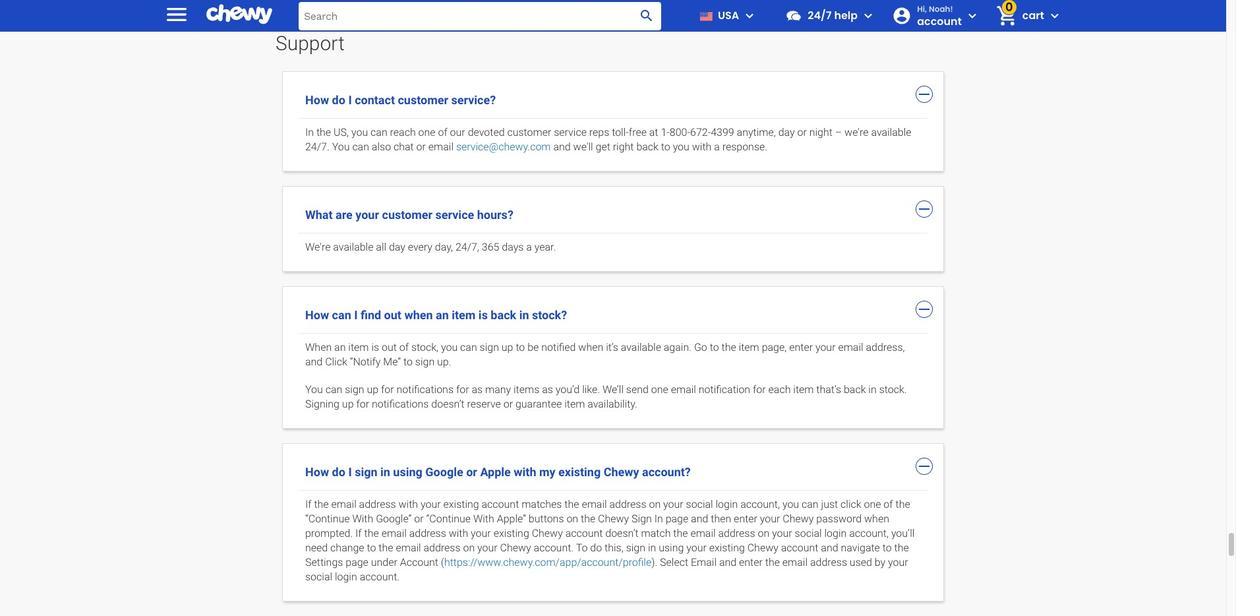 Task type: locate. For each thing, give the bounding box(es) containing it.
your inside ). select email and enter the email address used by your social login account.
[[889, 556, 909, 568]]

service up 'we'll'
[[554, 126, 587, 139]]

when left it's
[[579, 341, 604, 353]]

2 horizontal spatial when
[[865, 512, 890, 525]]

for left each
[[753, 383, 766, 396]]

1 vertical spatial an
[[334, 341, 346, 353]]

in
[[305, 126, 314, 139], [655, 512, 663, 525]]

1 horizontal spatial doesn't
[[606, 527, 639, 539]]

enter right page,
[[790, 341, 813, 353]]

do inside if the email address with your existing account matches the email address on your social login account, you can just click one of the "continue with google" or "continue with apple" buttons on the chewy sign in page and then enter your chewy password when prompted. if the email address with your existing chewy account doesn't match the email address on your social login account, you'll need change to the email address on your chewy account. to do this, sign in using your existing chewy account and navigate to the settings page under account (
[[591, 541, 602, 554]]

you inside if the email address with your existing account matches the email address on your social login account, you can just click one of the "continue with google" or "continue with apple" buttons on the chewy sign in page and then enter your chewy password when prompted. if the email address with your existing chewy account doesn't match the email address on your social login account, you'll need change to the email address on your chewy account. to do this, sign in using your existing chewy account and navigate to the settings page under account (
[[783, 498, 800, 510]]

up left be
[[502, 341, 513, 353]]

login up then
[[716, 498, 738, 510]]

0 horizontal spatial login
[[335, 570, 357, 583]]

800-
[[670, 126, 691, 139]]

many
[[485, 383, 511, 396]]

1 horizontal spatial back
[[637, 140, 659, 153]]

out right find
[[384, 308, 402, 322]]

what
[[305, 208, 333, 222]]

0 vertical spatial how
[[305, 93, 329, 107]]

1 vertical spatial service
[[436, 208, 474, 222]]

one right click
[[864, 498, 882, 510]]

up down "notify
[[367, 383, 379, 396]]

out for is
[[382, 341, 397, 353]]

customer inside in the us, you can reach one of our devoted customer service reps toll-free at 1-800-672-4399 anytime, day or night – we're available 24/7. you can also chat or email
[[508, 126, 552, 139]]

1 horizontal spatial page
[[666, 512, 689, 525]]

account. down under at the bottom left
[[360, 570, 400, 583]]

day right anytime,
[[779, 126, 795, 139]]

when
[[305, 341, 332, 353]]

2 horizontal spatial of
[[884, 498, 893, 510]]

prompted.
[[305, 527, 353, 539]]

1 horizontal spatial a
[[714, 140, 720, 153]]

one right send
[[652, 383, 669, 396]]

1 vertical spatial a
[[526, 241, 532, 253]]

i left find
[[354, 308, 358, 322]]

how up prompted.
[[305, 465, 329, 479]]

1 vertical spatial in
[[655, 512, 663, 525]]

a for days
[[526, 241, 532, 253]]

cart link
[[991, 0, 1045, 32]]

in up ).
[[648, 541, 656, 554]]

https://www.chewy.com/app/account/profile link
[[444, 555, 652, 570]]

0 horizontal spatial account.
[[360, 570, 400, 583]]

account. inside ). select email and enter the email address used by your social login account.
[[360, 570, 400, 583]]

sign up google"
[[355, 465, 378, 479]]

0 horizontal spatial up
[[342, 398, 354, 410]]

0 vertical spatial a
[[714, 140, 720, 153]]

service up day,
[[436, 208, 474, 222]]

1 horizontal spatial login
[[716, 498, 738, 510]]

one inside if the email address with your existing account matches the email address on your social login account, you can just click one of the "continue with google" or "continue with apple" buttons on the chewy sign in page and then enter your chewy password when prompted. if the email address with your existing chewy account doesn't match the email address on your social login account, you'll need change to the email address on your chewy account. to do this, sign in using your existing chewy account and navigate to the settings page under account (
[[864, 498, 882, 510]]

0 horizontal spatial day
[[389, 241, 406, 253]]

doesn't inside you can sign up for notifications for as many items as you'd like. we'll send one email notification for each item that's back in stock. signing up for notifications doesn't reserve or guarantee item availability.
[[432, 398, 465, 410]]

the
[[317, 126, 331, 139], [722, 341, 737, 353], [314, 498, 329, 510], [565, 498, 579, 510], [896, 498, 911, 510], [581, 512, 596, 525], [364, 527, 379, 539], [674, 527, 688, 539], [379, 541, 393, 554], [895, 541, 909, 554], [766, 556, 780, 568]]

2 horizontal spatial one
[[864, 498, 882, 510]]

enter
[[790, 341, 813, 353], [734, 512, 758, 525], [739, 556, 763, 568]]

3 how from the top
[[305, 465, 329, 479]]

of inside in the us, you can reach one of our devoted customer service reps toll-free at 1-800-672-4399 anytime, day or night – we're available 24/7. you can also chat or email
[[438, 126, 448, 139]]

do for contact
[[332, 93, 346, 107]]

sign inside if the email address with your existing account matches the email address on your social login account, you can just click one of the "continue with google" or "continue with apple" buttons on the chewy sign in page and then enter your chewy password when prompted. if the email address with your existing chewy account doesn't match the email address on your social login account, you'll need change to the email address on your chewy account. to do this, sign in using your existing chewy account and navigate to the settings page under account (
[[626, 541, 646, 554]]

you
[[352, 126, 368, 139], [673, 140, 690, 153], [441, 341, 458, 353], [783, 498, 800, 510]]

1 vertical spatial day
[[389, 241, 406, 253]]

account up 'to'
[[566, 527, 603, 539]]

just
[[822, 498, 838, 510]]

with left google"
[[352, 512, 373, 525]]

0 vertical spatial enter
[[790, 341, 813, 353]]

1 horizontal spatial using
[[659, 541, 684, 554]]

chewy home image
[[206, 0, 272, 29]]

in up 24/7.
[[305, 126, 314, 139]]

1 horizontal spatial one
[[652, 383, 669, 396]]

an up stock,
[[436, 308, 449, 322]]

email
[[429, 140, 454, 153], [839, 341, 864, 353], [671, 383, 696, 396], [331, 498, 357, 510], [582, 498, 607, 510], [382, 527, 407, 539], [691, 527, 716, 539], [396, 541, 421, 554], [783, 556, 808, 568]]

apple"
[[497, 512, 526, 525]]

2 horizontal spatial available
[[872, 126, 912, 139]]

up right signing
[[342, 398, 354, 410]]

you inside in the us, you can reach one of our devoted customer service reps toll-free at 1-800-672-4399 anytime, day or night – we're available 24/7. you can also chat or email
[[352, 126, 368, 139]]

i left contact
[[349, 93, 352, 107]]

and down password
[[821, 541, 839, 554]]

1 vertical spatial doesn't
[[606, 527, 639, 539]]

0 vertical spatial of
[[438, 126, 448, 139]]

submit search image
[[639, 8, 655, 24]]

1 vertical spatial enter
[[734, 512, 758, 525]]

2 horizontal spatial up
[[502, 341, 513, 353]]

and inside ). select email and enter the email address used by your social login account.
[[720, 556, 737, 568]]

back inside you can sign up for notifications for as many items as you'd like. we'll send one email notification for each item that's back in stock. signing up for notifications doesn't reserve or guarantee item availability.
[[844, 383, 866, 396]]

2 how from the top
[[305, 308, 329, 322]]

0 vertical spatial service
[[554, 126, 587, 139]]

if up change
[[356, 527, 362, 539]]

0 horizontal spatial page
[[346, 556, 369, 568]]

0 vertical spatial one
[[419, 126, 436, 139]]

help
[[835, 8, 858, 23]]

or inside if the email address with your existing account matches the email address on your social login account, you can just click one of the "continue with google" or "continue with apple" buttons on the chewy sign in page and then enter your chewy password when prompted. if the email address with your existing chewy account doesn't match the email address on your social login account, you'll need change to the email address on your chewy account. to do this, sign in using your existing chewy account and navigate to the settings page under account (
[[414, 512, 424, 525]]

a left year.
[[526, 241, 532, 253]]

free
[[629, 126, 647, 139]]

need
[[305, 541, 328, 554]]

0 horizontal spatial one
[[419, 126, 436, 139]]

1 vertical spatial how
[[305, 308, 329, 322]]

each
[[769, 383, 791, 396]]

account menu image
[[965, 8, 981, 24]]

email left the address,
[[839, 341, 864, 353]]

0 vertical spatial in
[[305, 126, 314, 139]]

1 horizontal spatial "continue
[[426, 512, 471, 525]]

back right the that's
[[844, 383, 866, 396]]

existing
[[559, 465, 601, 479], [444, 498, 479, 510], [494, 527, 529, 539], [710, 541, 745, 554]]

out up me"
[[382, 341, 397, 353]]

to
[[661, 140, 671, 153], [516, 341, 525, 353], [710, 341, 719, 353], [404, 355, 413, 368], [367, 541, 376, 554], [883, 541, 892, 554]]

1 vertical spatial is
[[372, 341, 379, 353]]

one
[[419, 126, 436, 139], [652, 383, 669, 396], [864, 498, 882, 510]]

stock,
[[412, 341, 439, 353]]

1 horizontal spatial account.
[[534, 541, 574, 554]]

email up 'to'
[[582, 498, 607, 510]]

2 horizontal spatial back
[[844, 383, 866, 396]]

customer up 'every'
[[382, 208, 433, 222]]

24/7.
[[305, 140, 330, 153]]

can left find
[[332, 308, 351, 322]]

with down 672- on the right of page
[[692, 140, 712, 153]]

with down 'google'
[[449, 527, 468, 539]]

0 horizontal spatial an
[[334, 341, 346, 353]]

0 horizontal spatial service
[[436, 208, 474, 222]]

us,
[[334, 126, 349, 139]]

1 vertical spatial of
[[400, 341, 409, 353]]

and right email
[[720, 556, 737, 568]]

Search text field
[[299, 2, 662, 30]]

available right it's
[[621, 341, 661, 353]]

it's
[[606, 341, 619, 353]]

a down '4399' at the top right of the page
[[714, 140, 720, 153]]

to left be
[[516, 341, 525, 353]]

in left stock.
[[869, 383, 877, 396]]

do for sign
[[332, 465, 346, 479]]

i up prompted.
[[349, 465, 352, 479]]

1 horizontal spatial you
[[332, 140, 350, 153]]

0 vertical spatial account.
[[534, 541, 574, 554]]

notifications
[[397, 383, 454, 396], [372, 398, 429, 410]]

day inside in the us, you can reach one of our devoted customer service reps toll-free at 1-800-672-4399 anytime, day or night – we're available 24/7. you can also chat or email
[[779, 126, 795, 139]]

page,
[[762, 341, 787, 353]]

in inside if the email address with your existing account matches the email address on your social login account, you can just click one of the "continue with google" or "continue with apple" buttons on the chewy sign in page and then enter your chewy password when prompted. if the email address with your existing chewy account doesn't match the email address on your social login account, you'll need change to the email address on your chewy account. to do this, sign in using your existing chewy account and navigate to the settings page under account (
[[655, 512, 663, 525]]

hi, noah! account
[[918, 3, 962, 29]]

or
[[798, 126, 807, 139], [417, 140, 426, 153], [504, 398, 513, 410], [466, 465, 477, 479], [414, 512, 424, 525]]

or right google"
[[414, 512, 424, 525]]

1 vertical spatial customer
[[508, 126, 552, 139]]

social down settings
[[305, 570, 332, 583]]

you'll
[[892, 527, 915, 539]]

0 vertical spatial day
[[779, 126, 795, 139]]

0 horizontal spatial is
[[372, 341, 379, 353]]

is
[[479, 308, 488, 322], [372, 341, 379, 353]]

i for sign
[[349, 465, 352, 479]]

"continue up (
[[426, 512, 471, 525]]

you
[[332, 140, 350, 153], [305, 383, 323, 396]]

signing
[[305, 398, 340, 410]]

enter inside if the email address with your existing account matches the email address on your social login account, you can just click one of the "continue with google" or "continue with apple" buttons on the chewy sign in page and then enter your chewy password when prompted. if the email address with your existing chewy account doesn't match the email address on your social login account, you'll need change to the email address on your chewy account. to do this, sign in using your existing chewy account and navigate to the settings page under account (
[[734, 512, 758, 525]]

using left 'google'
[[393, 465, 423, 479]]

1 vertical spatial when
[[579, 341, 604, 353]]

). select email and enter the email address used by your social login account.
[[305, 556, 909, 583]]

1 horizontal spatial of
[[438, 126, 448, 139]]

1 horizontal spatial if
[[356, 527, 362, 539]]

items image
[[995, 4, 1019, 27]]

an up click in the left of the page
[[334, 341, 346, 353]]

existing up email
[[710, 541, 745, 554]]

can inside if the email address with your existing account matches the email address on your social login account, you can just click one of the "continue with google" or "continue with apple" buttons on the chewy sign in page and then enter your chewy password when prompted. if the email address with your existing chewy account doesn't match the email address on your social login account, you'll need change to the email address on your chewy account. to do this, sign in using your existing chewy account and navigate to the settings page under account (
[[802, 498, 819, 510]]

your inside when an item is out of stock, you can sign up to be notified when it's available again. go to the item page, enter your email address, and click "notify me" to sign up.
[[816, 341, 836, 353]]

out
[[384, 308, 402, 322], [382, 341, 397, 353]]

0 vertical spatial account,
[[741, 498, 780, 510]]

of up me"
[[400, 341, 409, 353]]

0 vertical spatial doesn't
[[432, 398, 465, 410]]

sign
[[480, 341, 499, 353], [415, 355, 435, 368], [345, 383, 364, 396], [355, 465, 378, 479], [626, 541, 646, 554]]

0 horizontal spatial account,
[[741, 498, 780, 510]]

2 vertical spatial how
[[305, 465, 329, 479]]

address up google"
[[359, 498, 396, 510]]

how
[[305, 93, 329, 107], [305, 308, 329, 322], [305, 465, 329, 479]]

in up match
[[655, 512, 663, 525]]

https://www.chewy.com/app/account/profile
[[444, 556, 652, 568]]

sign down stock,
[[415, 355, 435, 368]]

how can i find out when an item is back in stock?
[[305, 308, 567, 322]]

).
[[652, 556, 658, 568]]

1 vertical spatial available
[[333, 241, 374, 253]]

address left used
[[811, 556, 848, 568]]

0 vertical spatial i
[[349, 93, 352, 107]]

1 vertical spatial i
[[354, 308, 358, 322]]

account?
[[642, 465, 691, 479]]

out inside when an item is out of stock, you can sign up to be notified when it's available again. go to the item page, enter your email address, and click "notify me" to sign up.
[[382, 341, 397, 353]]

page up match
[[666, 512, 689, 525]]

can left just
[[802, 498, 819, 510]]

items
[[514, 383, 540, 396]]

to
[[576, 541, 588, 554]]

reach
[[390, 126, 416, 139]]

Product search field
[[299, 2, 662, 30]]

1 vertical spatial do
[[332, 465, 346, 479]]

available inside in the us, you can reach one of our devoted customer service reps toll-free at 1-800-672-4399 anytime, day or night – we're available 24/7. you can also chat or email
[[872, 126, 912, 139]]

sign down "notify
[[345, 383, 364, 396]]

a
[[714, 140, 720, 153], [526, 241, 532, 253]]

every
[[408, 241, 433, 253]]

account,
[[741, 498, 780, 510], [850, 527, 889, 539]]

how do i contact customer service?
[[305, 93, 496, 107]]

2 vertical spatial when
[[865, 512, 890, 525]]

1 vertical spatial account.
[[360, 570, 400, 583]]

0 horizontal spatial "continue
[[305, 512, 350, 525]]

as up reserve
[[472, 383, 483, 396]]

cart
[[1023, 8, 1045, 23]]

our
[[450, 126, 466, 139]]

in
[[520, 308, 529, 322], [869, 383, 877, 396], [381, 465, 390, 479], [648, 541, 656, 554]]

1 vertical spatial back
[[491, 308, 517, 322]]

you up up.
[[441, 341, 458, 353]]

day
[[779, 126, 795, 139], [389, 241, 406, 253]]

do right 'to'
[[591, 541, 602, 554]]

email inside when an item is out of stock, you can sign up to be notified when it's available again. go to the item page, enter your email address, and click "notify me" to sign up.
[[839, 341, 864, 353]]

0 horizontal spatial as
[[472, 383, 483, 396]]

"continue up prompted.
[[305, 512, 350, 525]]

1 horizontal spatial as
[[542, 383, 553, 396]]

doesn't left reserve
[[432, 398, 465, 410]]

for right signing
[[356, 398, 369, 410]]

sign right the 'this,'
[[626, 541, 646, 554]]

0 vertical spatial available
[[872, 126, 912, 139]]

1 vertical spatial account,
[[850, 527, 889, 539]]

with left apple"
[[474, 512, 495, 525]]

day right all
[[389, 241, 406, 253]]

2 vertical spatial i
[[349, 465, 352, 479]]

2 "continue from the left
[[426, 512, 471, 525]]

when up stock,
[[405, 308, 433, 322]]

login down password
[[825, 527, 847, 539]]

1 vertical spatial using
[[659, 541, 684, 554]]

2 vertical spatial available
[[621, 341, 661, 353]]

how for how do i contact customer service?
[[305, 93, 329, 107]]

a for with
[[714, 140, 720, 153]]

when up navigate
[[865, 512, 890, 525]]

is inside when an item is out of stock, you can sign up to be notified when it's available again. go to the item page, enter your email address, and click "notify me" to sign up.
[[372, 341, 379, 353]]

1 vertical spatial one
[[652, 383, 669, 396]]

1 vertical spatial out
[[382, 341, 397, 353]]

usa button
[[695, 0, 758, 32]]

can left also
[[352, 140, 369, 153]]

can right stock,
[[460, 341, 477, 353]]

in the us, you can reach one of our devoted customer service reps toll-free at 1-800-672-4399 anytime, day or night – we're available 24/7. you can also chat or email
[[305, 126, 912, 153]]

1 horizontal spatial available
[[621, 341, 661, 353]]

0 vertical spatial login
[[716, 498, 738, 510]]

how for how do i sign in using google or apple with my existing chewy account?
[[305, 465, 329, 479]]

or down many
[[504, 398, 513, 410]]

can up signing
[[326, 383, 343, 396]]

2 vertical spatial of
[[884, 498, 893, 510]]

email down our
[[429, 140, 454, 153]]

0 horizontal spatial in
[[305, 126, 314, 139]]

enter right email
[[739, 556, 763, 568]]

1 horizontal spatial service
[[554, 126, 587, 139]]

2 vertical spatial one
[[864, 498, 882, 510]]

how for how can i find out when an item is back in stock?
[[305, 308, 329, 322]]

0 vertical spatial do
[[332, 93, 346, 107]]

1 how from the top
[[305, 93, 329, 107]]

back left "stock?" on the left of the page
[[491, 308, 517, 322]]

customer up service@chewy.com
[[508, 126, 552, 139]]

noah!
[[929, 3, 954, 15]]

login down settings
[[335, 570, 357, 583]]

0 horizontal spatial a
[[526, 241, 532, 253]]

can inside when an item is out of stock, you can sign up to be notified when it's available again. go to the item page, enter your email address, and click "notify me" to sign up.
[[460, 341, 477, 353]]

social down password
[[795, 527, 822, 539]]

available
[[872, 126, 912, 139], [333, 241, 374, 253], [621, 341, 661, 353]]

2 vertical spatial enter
[[739, 556, 763, 568]]

when
[[405, 308, 433, 322], [579, 341, 604, 353], [865, 512, 890, 525]]

page down change
[[346, 556, 369, 568]]

email
[[691, 556, 717, 568]]

account. up https://www.chewy.com/app/account/profile
[[534, 541, 574, 554]]

reserve
[[467, 398, 501, 410]]

account left "account menu" image
[[918, 14, 962, 29]]

0 horizontal spatial if
[[305, 498, 312, 510]]

email inside ). select email and enter the email address used by your social login account.
[[783, 556, 808, 568]]

0 vertical spatial social
[[686, 498, 713, 510]]

1 vertical spatial login
[[825, 527, 847, 539]]

1-
[[661, 126, 670, 139]]

account.
[[534, 541, 574, 554], [360, 570, 400, 583]]

do up us,
[[332, 93, 346, 107]]

0 vertical spatial using
[[393, 465, 423, 479]]

under
[[371, 556, 398, 568]]

0 horizontal spatial with
[[352, 512, 373, 525]]

service@chewy.com link
[[456, 140, 551, 154]]

0 horizontal spatial of
[[400, 341, 409, 353]]

0 horizontal spatial social
[[305, 570, 332, 583]]

you right us,
[[352, 126, 368, 139]]

are
[[336, 208, 353, 222]]

2 with from the left
[[474, 512, 495, 525]]

of left our
[[438, 126, 448, 139]]

address up sign on the bottom of page
[[610, 498, 647, 510]]

social up then
[[686, 498, 713, 510]]

of
[[438, 126, 448, 139], [400, 341, 409, 353], [884, 498, 893, 510]]

click
[[325, 355, 347, 368]]

2 vertical spatial login
[[335, 570, 357, 583]]

page
[[666, 512, 689, 525], [346, 556, 369, 568]]

with
[[692, 140, 712, 153], [514, 465, 537, 479], [399, 498, 418, 510], [449, 527, 468, 539]]

i for find
[[354, 308, 358, 322]]



Task type: vqa. For each thing, say whether or not it's contained in the screenshot.
the bottom pet's
no



Task type: describe. For each thing, give the bounding box(es) containing it.
enter inside when an item is out of stock, you can sign up to be notified when it's available again. go to the item page, enter your email address, and click "notify me" to sign up.
[[790, 341, 813, 353]]

24/7 help
[[808, 8, 858, 23]]

also
[[372, 140, 391, 153]]

to down 1-
[[661, 140, 671, 153]]

account
[[400, 556, 439, 568]]

then
[[711, 512, 732, 525]]

what are your customer service hours?
[[305, 208, 514, 222]]

the inside in the us, you can reach one of our devoted customer service reps toll-free at 1-800-672-4399 anytime, day or night – we're available 24/7. you can also chat or email
[[317, 126, 331, 139]]

you can sign up for notifications for as many items as you'd like. we'll send one email notification for each item that's back in stock. signing up for notifications doesn't reserve or guarantee item availability.
[[305, 383, 907, 410]]

0 vertical spatial if
[[305, 498, 312, 510]]

buttons
[[529, 512, 564, 525]]

1 with from the left
[[352, 512, 373, 525]]

sign inside you can sign up for notifications for as many items as you'd like. we'll send one email notification for each item that's back in stock. signing up for notifications doesn't reserve or guarantee item availability.
[[345, 383, 364, 396]]

this,
[[605, 541, 624, 554]]

contact
[[355, 93, 395, 107]]

support
[[276, 32, 345, 55]]

notified
[[542, 341, 576, 353]]

can inside you can sign up for notifications for as many items as you'd like. we'll send one email notification for each item that's back in stock. signing up for notifications doesn't reserve or guarantee item availability.
[[326, 383, 343, 396]]

matches
[[522, 498, 562, 510]]

when inside when an item is out of stock, you can sign up to be notified when it's available again. go to the item page, enter your email address, and click "notify me" to sign up.
[[579, 341, 604, 353]]

google
[[426, 465, 463, 479]]

hi,
[[918, 3, 927, 15]]

can up also
[[371, 126, 388, 139]]

email inside you can sign up for notifications for as many items as you'd like. we'll send one email notification for each item that's back in stock. signing up for notifications doesn't reserve or guarantee item availability.
[[671, 383, 696, 396]]

0 horizontal spatial using
[[393, 465, 423, 479]]

menu image
[[164, 1, 190, 27]]

social inside ). select email and enter the email address used by your social login account.
[[305, 570, 332, 583]]

0 vertical spatial is
[[479, 308, 488, 322]]

settings
[[305, 556, 343, 568]]

and inside when an item is out of stock, you can sign up to be notified when it's available again. go to the item page, enter your email address, and click "notify me" to sign up.
[[305, 355, 323, 368]]

and left then
[[691, 512, 709, 525]]

when an item is out of stock, you can sign up to be notified when it's available again. go to the item page, enter your email address, and click "notify me" to sign up.
[[305, 341, 905, 368]]

that's
[[817, 383, 842, 396]]

we're available all day every day, 24/7, 365 days a year.
[[305, 241, 556, 253]]

at
[[650, 126, 659, 139]]

stock.
[[880, 383, 907, 396]]

0 vertical spatial notifications
[[397, 383, 454, 396]]

days
[[502, 241, 524, 253]]

usa
[[718, 8, 740, 23]]

0 horizontal spatial back
[[491, 308, 517, 322]]

the inside when an item is out of stock, you can sign up to be notified when it's available again. go to the item page, enter your email address, and click "notify me" to sign up.
[[722, 341, 737, 353]]

send
[[627, 383, 649, 396]]

1 "continue from the left
[[305, 512, 350, 525]]

to up by
[[883, 541, 892, 554]]

existing down 'google'
[[444, 498, 479, 510]]

we'll
[[603, 383, 624, 396]]

you'd
[[556, 383, 580, 396]]

go
[[694, 341, 708, 353]]

anytime,
[[737, 126, 776, 139]]

24/7 help link
[[780, 0, 858, 32]]

toll-
[[612, 126, 629, 139]]

in left "stock?" on the left of the page
[[520, 308, 529, 322]]

help menu image
[[861, 8, 877, 24]]

login inside ). select email and enter the email address used by your social login account.
[[335, 570, 357, 583]]

you inside when an item is out of stock, you can sign up to be notified when it's available again. go to the item page, enter your email address, and click "notify me" to sign up.
[[441, 341, 458, 353]]

doesn't inside if the email address with your existing account matches the email address on your social login account, you can just click one of the "continue with google" or "continue with apple" buttons on the chewy sign in page and then enter your chewy password when prompted. if the email address with your existing chewy account doesn't match the email address on your social login account, you'll need change to the email address on your chewy account. to do this, sign in using your existing chewy account and navigate to the settings page under account (
[[606, 527, 639, 539]]

up.
[[437, 355, 452, 368]]

chat
[[394, 140, 414, 153]]

account. inside if the email address with your existing account matches the email address on your social login account, you can just click one of the "continue with google" or "continue with apple" buttons on the chewy sign in page and then enter your chewy password when prompted. if the email address with your existing chewy account doesn't match the email address on your social login account, you'll need change to the email address on your chewy account. to do this, sign in using your existing chewy account and navigate to the settings page under account (
[[534, 541, 574, 554]]

available inside when an item is out of stock, you can sign up to be notified when it's available again. go to the item page, enter your email address, and click "notify me" to sign up.
[[621, 341, 661, 353]]

1 vertical spatial page
[[346, 556, 369, 568]]

get
[[596, 140, 611, 153]]

in inside if the email address with your existing account matches the email address on your social login account, you can just click one of the "continue with google" or "continue with apple" buttons on the chewy sign in page and then enter your chewy password when prompted. if the email address with your existing chewy account doesn't match the email address on your social login account, you'll need change to the email address on your chewy account. to do this, sign in using your existing chewy account and navigate to the settings page under account (
[[648, 541, 656, 554]]

email up 'account'
[[396, 541, 421, 554]]

24/7
[[808, 8, 832, 23]]

1 horizontal spatial an
[[436, 308, 449, 322]]

account up apple"
[[482, 498, 519, 510]]

account down password
[[781, 541, 819, 554]]

out for find
[[384, 308, 402, 322]]

2 vertical spatial up
[[342, 398, 354, 410]]

like.
[[582, 383, 600, 396]]

2 as from the left
[[542, 383, 553, 396]]

navigate
[[841, 541, 880, 554]]

in inside in the us, you can reach one of our devoted customer service reps toll-free at 1-800-672-4399 anytime, day or night – we're available 24/7. you can also chat or email
[[305, 126, 314, 139]]

one inside you can sign up for notifications for as many items as you'd like. we'll send one email notification for each item that's back in stock. signing up for notifications doesn't reserve or guarantee item availability.
[[652, 383, 669, 396]]

you inside you can sign up for notifications for as many items as you'd like. we'll send one email notification for each item that's back in stock. signing up for notifications doesn't reserve or guarantee item availability.
[[305, 383, 323, 396]]

using inside if the email address with your existing account matches the email address on your social login account, you can just click one of the "continue with google" or "continue with apple" buttons on the chewy sign in page and then enter your chewy password when prompted. if the email address with your existing chewy account doesn't match the email address on your social login account, you'll need change to the email address on your chewy account. to do this, sign in using your existing chewy account and navigate to the settings page under account (
[[659, 541, 684, 554]]

notification
[[699, 383, 751, 396]]

hours?
[[477, 208, 514, 222]]

or left night
[[798, 126, 807, 139]]

service?
[[452, 93, 496, 107]]

up inside when an item is out of stock, you can sign up to be notified when it's available again. go to the item page, enter your email address, and click "notify me" to sign up.
[[502, 341, 513, 353]]

one inside in the us, you can reach one of our devoted customer service reps toll-free at 1-800-672-4399 anytime, day or night – we're available 24/7. you can also chat or email
[[419, 126, 436, 139]]

"notify
[[350, 355, 381, 368]]

1 horizontal spatial social
[[686, 498, 713, 510]]

address up 'account'
[[409, 527, 446, 539]]

you down the 800-
[[673, 140, 690, 153]]

by
[[875, 556, 886, 568]]

email down google"
[[382, 527, 407, 539]]

select
[[660, 556, 689, 568]]

you inside in the us, you can reach one of our devoted customer service reps toll-free at 1-800-672-4399 anytime, day or night – we're available 24/7. you can also chat or email
[[332, 140, 350, 153]]

cart menu image
[[1047, 8, 1063, 24]]

we're
[[305, 241, 331, 253]]

service@chewy.com and we'll get right back to you with a response.
[[456, 140, 768, 153]]

an inside when an item is out of stock, you can sign up to be notified when it's available again. go to the item page, enter your email address, and click "notify me" to sign up.
[[334, 341, 346, 353]]

2 horizontal spatial social
[[795, 527, 822, 539]]

guarantee
[[516, 398, 562, 410]]

address up (
[[424, 541, 461, 554]]

in inside you can sign up for notifications for as many items as you'd like. we'll send one email notification for each item that's back in stock. signing up for notifications doesn't reserve or guarantee item availability.
[[869, 383, 877, 396]]

1 horizontal spatial account,
[[850, 527, 889, 539]]

email down then
[[691, 527, 716, 539]]

find
[[361, 308, 381, 322]]

to up under at the bottom left
[[367, 541, 376, 554]]

address,
[[866, 341, 905, 353]]

address inside ). select email and enter the email address used by your social login account.
[[811, 556, 848, 568]]

year.
[[535, 241, 556, 253]]

and left 'we'll'
[[554, 140, 571, 153]]

or right "chat"
[[417, 140, 426, 153]]

24/7,
[[456, 241, 479, 253]]

the inside ). select email and enter the email address used by your social login account.
[[766, 556, 780, 568]]

how can i find out when an item is back in stock? element
[[299, 333, 928, 418]]

devoted
[[468, 126, 505, 139]]

day,
[[435, 241, 453, 253]]

address down then
[[719, 527, 756, 539]]

672-
[[691, 126, 711, 139]]

availability.
[[588, 398, 638, 410]]

0 vertical spatial when
[[405, 308, 433, 322]]

when inside if the email address with your existing account matches the email address on your social login account, you can just click one of the "continue with google" or "continue with apple" buttons on the chewy sign in page and then enter your chewy password when prompted. if the email address with your existing chewy account doesn't match the email address on your social login account, you'll need change to the email address on your chewy account. to do this, sign in using your existing chewy account and navigate to the settings page under account (
[[865, 512, 890, 525]]

night
[[810, 126, 833, 139]]

email inside in the us, you can reach one of our devoted customer service reps toll-free at 1-800-672-4399 anytime, day or night – we're available 24/7. you can also chat or email
[[429, 140, 454, 153]]

how do i sign in using google or apple with my existing chewy account?
[[305, 465, 691, 479]]

enter inside ). select email and enter the email address used by your social login account.
[[739, 556, 763, 568]]

service@chewy.com
[[456, 140, 551, 153]]

if the email address with your existing account matches the email address on your social login account, you can just click one of the "continue with google" or "continue with apple" buttons on the chewy sign in page and then enter your chewy password when prompted. if the email address with your existing chewy account doesn't match the email address on your social login account, you'll need change to the email address on your chewy account. to do this, sign in using your existing chewy account and navigate to the settings page under account (
[[305, 498, 915, 568]]

existing right my
[[559, 465, 601, 479]]

password
[[817, 512, 862, 525]]

right
[[613, 140, 634, 153]]

of inside when an item is out of stock, you can sign up to be notified when it's available again. go to the item page, enter your email address, and click "notify me" to sign up.
[[400, 341, 409, 353]]

or inside you can sign up for notifications for as many items as you'd like. we'll send one email notification for each item that's back in stock. signing up for notifications doesn't reserve or guarantee item availability.
[[504, 398, 513, 410]]

365
[[482, 241, 500, 253]]

used
[[850, 556, 873, 568]]

in up google"
[[381, 465, 390, 479]]

stock?
[[532, 308, 567, 322]]

we'll
[[574, 140, 593, 153]]

1 vertical spatial if
[[356, 527, 362, 539]]

service inside in the us, you can reach one of our devoted customer service reps toll-free at 1-800-672-4399 anytime, day or night – we're available 24/7. you can also chat or email
[[554, 126, 587, 139]]

sign up many
[[480, 341, 499, 353]]

match
[[641, 527, 671, 539]]

i for contact
[[349, 93, 352, 107]]

0 vertical spatial page
[[666, 512, 689, 525]]

or left the apple
[[466, 465, 477, 479]]

existing down apple"
[[494, 527, 529, 539]]

chewy support image
[[786, 7, 803, 24]]

me"
[[383, 355, 401, 368]]

0 horizontal spatial available
[[333, 241, 374, 253]]

1 as from the left
[[472, 383, 483, 396]]

with up google"
[[399, 498, 418, 510]]

menu image
[[742, 8, 758, 24]]

to right me"
[[404, 355, 413, 368]]

for up reserve
[[456, 383, 469, 396]]

again.
[[664, 341, 692, 353]]

4399
[[711, 126, 735, 139]]

google"
[[376, 512, 412, 525]]

1 horizontal spatial up
[[367, 383, 379, 396]]

2 vertical spatial customer
[[382, 208, 433, 222]]

we're
[[845, 126, 869, 139]]

of inside if the email address with your existing account matches the email address on your social login account, you can just click one of the "continue with google" or "continue with apple" buttons on the chewy sign in page and then enter your chewy password when prompted. if the email address with your existing chewy account doesn't match the email address on your social login account, you'll need change to the email address on your chewy account. to do this, sign in using your existing chewy account and navigate to the settings page under account (
[[884, 498, 893, 510]]

0 vertical spatial customer
[[398, 93, 449, 107]]

1 vertical spatial notifications
[[372, 398, 429, 410]]

to right go
[[710, 341, 719, 353]]

0 vertical spatial back
[[637, 140, 659, 153]]

email up prompted.
[[331, 498, 357, 510]]

for down me"
[[381, 383, 394, 396]]

response.
[[723, 140, 768, 153]]

–
[[836, 126, 842, 139]]

with left my
[[514, 465, 537, 479]]



